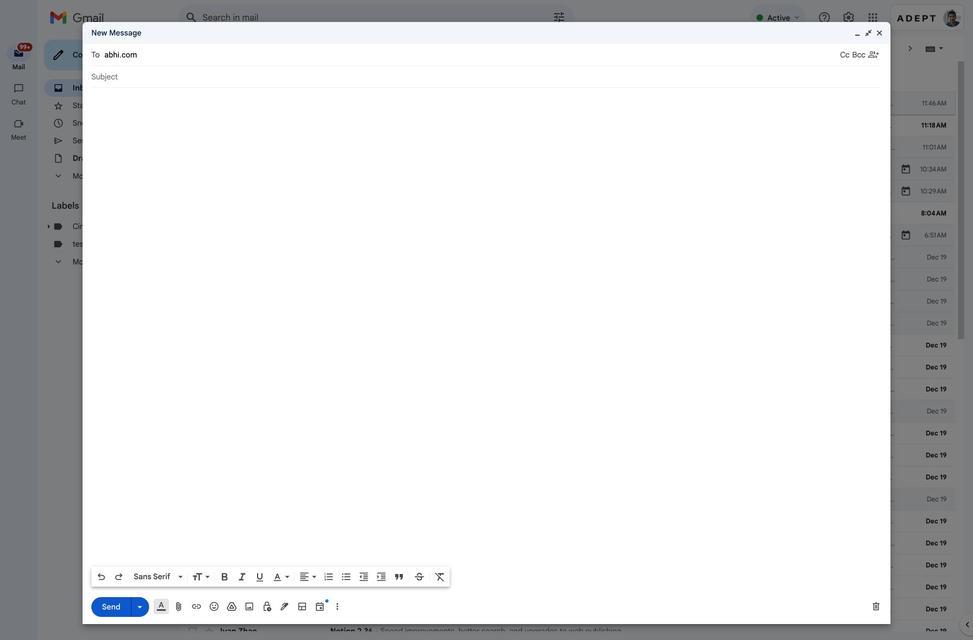 Task type: describe. For each thing, give the bounding box(es) containing it.
14 row from the top
[[178, 379, 956, 401]]

toggle confidential mode image
[[262, 602, 273, 613]]

23 row from the top
[[178, 577, 956, 599]]

Message Body text field
[[91, 94, 882, 564]]

4 row from the top
[[178, 159, 956, 181]]

more send options image
[[134, 602, 145, 613]]

advanced search options image
[[548, 6, 570, 28]]

Subject field
[[91, 72, 882, 83]]

bold ‪(⌘b)‬ image
[[219, 572, 230, 583]]

22 row from the top
[[178, 555, 956, 577]]

12 row from the top
[[178, 335, 956, 357]]

undo ‪(⌘z)‬ image
[[96, 572, 107, 583]]

1 row from the top
[[178, 92, 956, 115]]

primary tab
[[178, 62, 317, 92]]

refresh image
[[220, 43, 231, 54]]

updates, 2 new messages, tab
[[318, 62, 456, 92]]

underline ‪(⌘u)‬ image
[[254, 573, 265, 584]]

attach files image
[[173, 602, 184, 613]]

9 row from the top
[[178, 269, 956, 291]]

20 row from the top
[[178, 511, 956, 533]]

option inside the formatting options toolbar
[[132, 572, 176, 583]]

numbered list ‪(⌘⇧7)‬ image
[[323, 572, 334, 583]]

25 row from the top
[[178, 621, 956, 641]]

close image
[[875, 29, 884, 37]]

indent more ‪(⌘])‬ image
[[376, 572, 387, 583]]

strikethrough ‪(⌘⇧x)‬ image
[[414, 572, 425, 583]]

insert emoji ‪(⌘⇧2)‬ image
[[209, 602, 220, 613]]

15 row from the top
[[178, 401, 956, 423]]

insert photo image
[[244, 602, 255, 613]]

17 row from the top
[[178, 445, 956, 467]]

search in mail image
[[182, 8, 202, 28]]

3 row from the top
[[178, 137, 956, 159]]

remove formatting ‪(⌘\)‬ image
[[434, 572, 445, 583]]

bulleted list ‪(⌘⇧8)‬ image
[[341, 572, 352, 583]]



Task type: vqa. For each thing, say whether or not it's contained in the screenshot.
who
no



Task type: locate. For each thing, give the bounding box(es) containing it.
insert signature image
[[279, 602, 290, 613]]

24 row from the top
[[178, 599, 956, 621]]

select a layout image
[[297, 602, 308, 613]]

formatting options toolbar
[[91, 568, 450, 587]]

Search in mail search field
[[178, 4, 575, 31]]

mail, 717 unread messages image
[[14, 45, 31, 56]]

🎁 image
[[382, 562, 391, 571]]

set up a time to meet image
[[314, 602, 325, 613]]

21 row from the top
[[178, 533, 956, 555]]

discard draft ‪(⌘⇧d)‬ image
[[871, 602, 882, 613]]

insert link ‪(⌘k)‬ image
[[191, 602, 202, 613]]

tab list
[[178, 62, 956, 92]]

8 row from the top
[[178, 247, 956, 269]]

insert files using drive image
[[226, 602, 237, 613]]

settings image
[[842, 11, 856, 24]]

row
[[178, 92, 956, 115], [178, 115, 956, 137], [178, 137, 956, 159], [178, 159, 956, 181], [178, 181, 956, 203], [178, 203, 956, 225], [178, 225, 956, 247], [178, 247, 956, 269], [178, 269, 956, 291], [178, 291, 956, 313], [178, 313, 956, 335], [178, 335, 956, 357], [178, 357, 956, 379], [178, 379, 956, 401], [178, 401, 956, 423], [178, 423, 956, 445], [178, 445, 956, 467], [178, 467, 956, 489], [178, 489, 956, 511], [178, 511, 956, 533], [178, 533, 956, 555], [178, 555, 956, 577], [178, 577, 956, 599], [178, 599, 956, 621], [178, 621, 956, 641]]

11 row from the top
[[178, 313, 956, 335]]

5 row from the top
[[178, 181, 956, 203]]

6 row from the top
[[178, 203, 956, 225]]

13 row from the top
[[178, 357, 956, 379]]

main content
[[178, 62, 956, 641]]

option
[[132, 572, 176, 583]]

pop out image
[[864, 29, 873, 37]]

10 row from the top
[[178, 291, 956, 313]]

minimize image
[[853, 29, 862, 37]]

None text field
[[104, 45, 840, 65]]

heading
[[0, 63, 37, 72], [0, 98, 37, 107], [0, 133, 37, 142], [52, 200, 156, 211]]

gmail image
[[50, 7, 110, 29]]

redo ‪(⌘y)‬ image
[[113, 572, 124, 583]]

19 row from the top
[[178, 489, 956, 511]]

dialog
[[83, 22, 891, 625]]

18 row from the top
[[178, 467, 956, 489]]

older image
[[905, 43, 916, 54]]

quote ‪(⌘⇧9)‬ image
[[394, 572, 405, 583]]

7 row from the top
[[178, 225, 956, 247]]

16 row from the top
[[178, 423, 956, 445]]

navigation
[[0, 35, 39, 641]]

italic ‪(⌘i)‬ image
[[237, 572, 248, 583]]

2 row from the top
[[178, 115, 956, 137]]

more options image
[[334, 602, 341, 613]]

indent less ‪(⌘[)‬ image
[[358, 572, 369, 583]]



